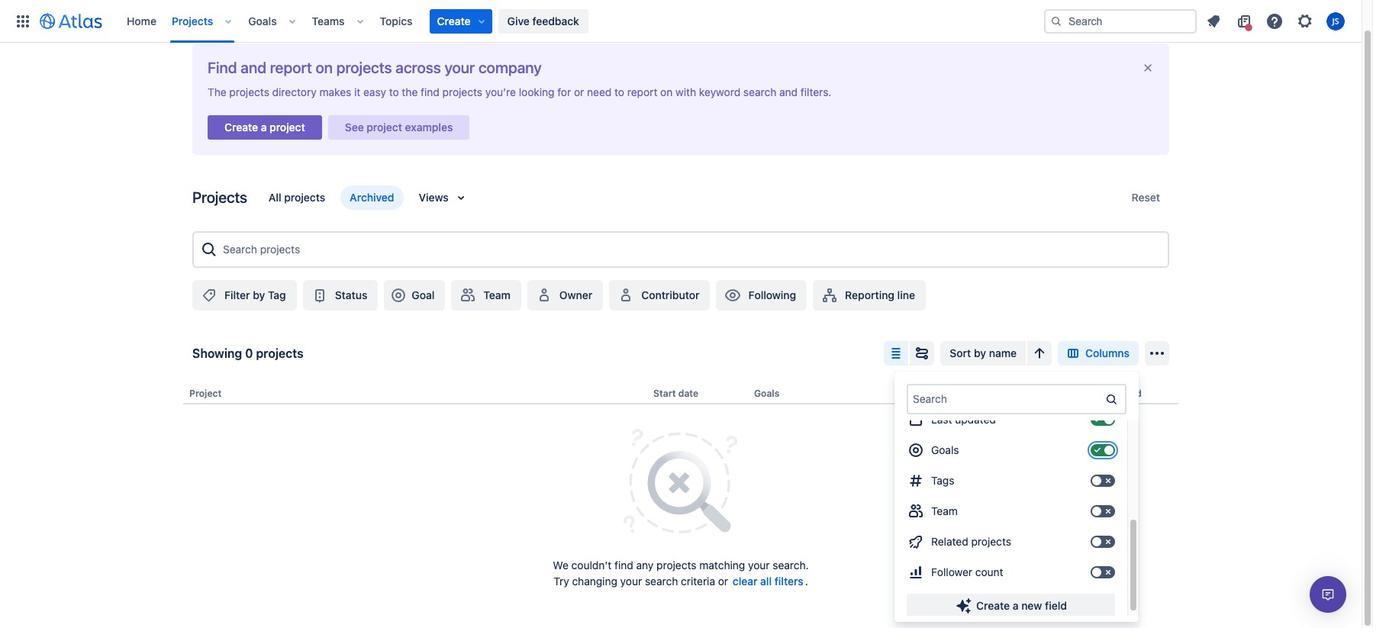 Task type: describe. For each thing, give the bounding box(es) containing it.
search projects image
[[200, 240, 218, 259]]

criteria
[[681, 575, 715, 588]]

name
[[989, 347, 1017, 360]]

help image
[[1266, 12, 1284, 30]]

for
[[558, 86, 571, 98]]

settings image
[[1296, 12, 1315, 30]]

contributor button
[[609, 280, 710, 311]]

projects link
[[167, 9, 218, 33]]

create for create a new field
[[977, 599, 1010, 612]]

topics link
[[375, 9, 417, 33]]

start
[[654, 388, 676, 399]]

projects right 0
[[256, 347, 304, 360]]

new
[[1022, 599, 1042, 612]]

sort by name button
[[941, 341, 1026, 366]]

keyword
[[699, 86, 741, 98]]

2 vertical spatial goals
[[931, 444, 959, 457]]

filter by tag button
[[192, 280, 297, 311]]

switch to... image
[[14, 12, 32, 30]]

the projects directory makes it easy to the find projects you're looking for or need to report on with keyword search and filters.
[[208, 86, 832, 98]]

looking
[[519, 86, 555, 98]]

1 vertical spatial last
[[931, 413, 952, 426]]

projects up count
[[972, 535, 1012, 548]]

reset button
[[1123, 186, 1170, 210]]

changing
[[572, 575, 618, 588]]

create a project
[[224, 121, 305, 134]]

0 horizontal spatial on
[[316, 59, 333, 76]]

create for create
[[437, 14, 471, 27]]

clear all filters button
[[731, 573, 805, 592]]

team button
[[451, 280, 521, 311]]

account image
[[1327, 12, 1345, 30]]

you're
[[485, 86, 516, 98]]

following
[[749, 289, 796, 302]]

tag image
[[200, 286, 218, 305]]

related projects
[[931, 535, 1012, 548]]

the
[[402, 86, 418, 98]]

projects right the
[[229, 86, 269, 98]]

by for filter
[[253, 289, 265, 302]]

owner button
[[527, 280, 603, 311]]

projects inside we couldn't find any projects matching your search. try changing your search criteria or clear all filters .
[[657, 559, 697, 572]]

all projects button
[[259, 186, 335, 210]]

topics
[[380, 14, 413, 27]]

examples
[[405, 121, 453, 134]]

it
[[354, 86, 361, 98]]

couldn't
[[572, 559, 612, 572]]

1 vertical spatial search field
[[909, 386, 1102, 413]]

owner
[[560, 289, 593, 302]]

create button
[[430, 9, 492, 33]]

follower count
[[931, 566, 1004, 579]]

create a new field button
[[907, 594, 1115, 618]]

0 horizontal spatial find
[[421, 86, 440, 98]]

1 horizontal spatial report
[[627, 86, 658, 98]]

1 horizontal spatial and
[[780, 86, 798, 98]]

1 horizontal spatial on
[[661, 86, 673, 98]]

views
[[419, 191, 449, 204]]

need
[[587, 86, 612, 98]]

a for new
[[1013, 599, 1019, 612]]

related
[[931, 535, 969, 548]]

tags
[[931, 474, 955, 487]]

0 vertical spatial search field
[[1044, 9, 1197, 33]]

following image
[[724, 286, 742, 305]]

project inside button
[[367, 121, 402, 134]]

filters.
[[801, 86, 832, 98]]

.
[[805, 575, 808, 588]]

search inside we couldn't find any projects matching your search. try changing your search criteria or clear all filters .
[[645, 575, 678, 588]]

teams link
[[307, 9, 349, 33]]

1 horizontal spatial last
[[1083, 388, 1102, 399]]

team inside button
[[484, 289, 511, 302]]

reverse sort order image
[[1031, 344, 1049, 363]]

reporting line
[[845, 289, 915, 302]]

following button
[[717, 280, 807, 311]]

1 horizontal spatial team
[[931, 505, 958, 518]]

or for for
[[574, 86, 584, 98]]

goal button
[[384, 280, 445, 311]]

status
[[335, 289, 368, 302]]

more options image
[[1148, 344, 1167, 363]]

filters
[[775, 575, 804, 588]]

we couldn't find any projects matching your search. try changing your search criteria or clear all filters .
[[553, 559, 809, 588]]

with
[[676, 86, 696, 98]]

Search projects field
[[218, 236, 1162, 263]]

reporting
[[845, 289, 895, 302]]

0 vertical spatial and
[[241, 59, 266, 76]]

showing 0 projects
[[192, 347, 304, 360]]

across
[[396, 59, 441, 76]]

all
[[269, 191, 281, 204]]

goal
[[412, 289, 435, 302]]

2 to from the left
[[615, 86, 625, 98]]

filter
[[224, 289, 250, 302]]

see project examples button
[[328, 111, 470, 144]]

reporting line button
[[813, 280, 926, 311]]

your for search.
[[748, 559, 770, 572]]

line
[[898, 289, 915, 302]]

views button
[[410, 186, 479, 210]]

1 horizontal spatial search
[[744, 86, 777, 98]]

reset
[[1132, 191, 1160, 204]]

project inside button
[[270, 121, 305, 134]]

start date
[[654, 388, 699, 399]]

goals inside top element
[[248, 14, 277, 27]]

display as timeline image
[[913, 344, 932, 363]]

your for company
[[445, 59, 475, 76]]

all projects
[[269, 191, 325, 204]]

filter by tag
[[224, 289, 286, 302]]

1 vertical spatial goals
[[754, 388, 780, 399]]

display as list image
[[887, 344, 906, 363]]

status image
[[311, 286, 329, 305]]



Task type: vqa. For each thing, say whether or not it's contained in the screenshot.
We in the bottom of the page
yes



Task type: locate. For each thing, give the bounding box(es) containing it.
report up directory
[[270, 59, 312, 76]]

last up the tags
[[931, 413, 952, 426]]

find
[[421, 86, 440, 98], [615, 559, 634, 572]]

a inside create a project button
[[261, 121, 267, 134]]

by left tag
[[253, 289, 265, 302]]

notifications image
[[1205, 12, 1223, 30]]

count
[[976, 566, 1004, 579]]

0 vertical spatial updated
[[1105, 388, 1142, 399]]

search field down name
[[909, 386, 1102, 413]]

last
[[1083, 388, 1102, 399], [931, 413, 952, 426]]

1 horizontal spatial to
[[615, 86, 625, 98]]

to
[[389, 86, 399, 98], [615, 86, 625, 98]]

0 horizontal spatial last
[[931, 413, 952, 426]]

0 horizontal spatial and
[[241, 59, 266, 76]]

Search field
[[1044, 9, 1197, 33], [909, 386, 1102, 413]]

0 vertical spatial team
[[484, 289, 511, 302]]

by inside button
[[253, 289, 265, 302]]

a inside create a new field button
[[1013, 599, 1019, 612]]

find and report on projects across your company
[[208, 59, 542, 76]]

0 horizontal spatial project
[[270, 121, 305, 134]]

1 vertical spatial or
[[718, 575, 728, 588]]

1 horizontal spatial last updated
[[1083, 388, 1142, 399]]

showing
[[192, 347, 242, 360]]

search.
[[773, 559, 809, 572]]

1 vertical spatial a
[[1013, 599, 1019, 612]]

create down count
[[977, 599, 1010, 612]]

create right the topics
[[437, 14, 471, 27]]

sort by name
[[950, 347, 1017, 360]]

projects
[[336, 59, 392, 76], [229, 86, 269, 98], [442, 86, 483, 98], [284, 191, 325, 204], [256, 347, 304, 360], [972, 535, 1012, 548], [657, 559, 697, 572]]

1 vertical spatial updated
[[955, 413, 996, 426]]

1 horizontal spatial project
[[367, 121, 402, 134]]

last down "columns" popup button
[[1083, 388, 1102, 399]]

see project examples
[[345, 121, 453, 134]]

contributor
[[642, 289, 700, 302]]

any
[[636, 559, 654, 572]]

1 vertical spatial on
[[661, 86, 673, 98]]

1 project from the left
[[270, 121, 305, 134]]

1 horizontal spatial find
[[615, 559, 634, 572]]

open intercom messenger image
[[1319, 586, 1338, 604]]

0 vertical spatial find
[[421, 86, 440, 98]]

search right keyword
[[744, 86, 777, 98]]

0 vertical spatial a
[[261, 121, 267, 134]]

your
[[445, 59, 475, 76], [748, 559, 770, 572], [620, 575, 642, 588]]

1 horizontal spatial or
[[718, 575, 728, 588]]

1 to from the left
[[389, 86, 399, 98]]

2 project from the left
[[367, 121, 402, 134]]

0 vertical spatial last updated
[[1083, 388, 1142, 399]]

1 horizontal spatial create
[[437, 14, 471, 27]]

1 horizontal spatial goals
[[754, 388, 780, 399]]

report
[[270, 59, 312, 76], [627, 86, 658, 98]]

1 vertical spatial last updated
[[931, 413, 996, 426]]

0 vertical spatial search
[[744, 86, 777, 98]]

projects up it
[[336, 59, 392, 76]]

easy
[[363, 86, 386, 98]]

to left the
[[389, 86, 399, 98]]

all
[[761, 575, 772, 588]]

1 vertical spatial by
[[974, 347, 986, 360]]

0 vertical spatial your
[[445, 59, 475, 76]]

2 horizontal spatial your
[[748, 559, 770, 572]]

1 vertical spatial your
[[748, 559, 770, 572]]

makes
[[320, 86, 351, 98]]

your right across at the left top of the page
[[445, 59, 475, 76]]

banner
[[0, 0, 1362, 43]]

see
[[345, 121, 364, 134]]

1 vertical spatial search
[[645, 575, 678, 588]]

or right 'for'
[[574, 86, 584, 98]]

find right the
[[421, 86, 440, 98]]

projects right home
[[172, 14, 213, 27]]

on left with
[[661, 86, 673, 98]]

team left owner button
[[484, 289, 511, 302]]

home
[[127, 14, 157, 27]]

0 horizontal spatial your
[[445, 59, 475, 76]]

0 horizontal spatial create
[[224, 121, 258, 134]]

report right need
[[627, 86, 658, 98]]

follower
[[931, 566, 973, 579]]

2 horizontal spatial goals
[[931, 444, 959, 457]]

create for create a project
[[224, 121, 258, 134]]

tag
[[268, 289, 286, 302]]

columns button
[[1058, 341, 1139, 366]]

search field up close banner image in the right of the page
[[1044, 9, 1197, 33]]

2 horizontal spatial create
[[977, 599, 1010, 612]]

we
[[553, 559, 569, 572]]

archived
[[350, 191, 394, 204]]

your down any
[[620, 575, 642, 588]]

0 vertical spatial or
[[574, 86, 584, 98]]

project
[[189, 388, 222, 399]]

by
[[253, 289, 265, 302], [974, 347, 986, 360]]

projects left the you're
[[442, 86, 483, 98]]

search down any
[[645, 575, 678, 588]]

find inside we couldn't find any projects matching your search. try changing your search criteria or clear all filters .
[[615, 559, 634, 572]]

banner containing home
[[0, 0, 1362, 43]]

by for sort
[[974, 347, 986, 360]]

projects inside top element
[[172, 14, 213, 27]]

create inside dropdown button
[[437, 14, 471, 27]]

by right sort
[[974, 347, 986, 360]]

top element
[[9, 0, 1044, 42]]

1 vertical spatial and
[[780, 86, 798, 98]]

or inside we couldn't find any projects matching your search. try changing your search criteria or clear all filters .
[[718, 575, 728, 588]]

matching
[[700, 559, 745, 572]]

last updated
[[1083, 388, 1142, 399], [931, 413, 996, 426]]

last updated up the tags
[[931, 413, 996, 426]]

project right see at top left
[[367, 121, 402, 134]]

and left filters.
[[780, 86, 798, 98]]

team down the tags
[[931, 505, 958, 518]]

or for criteria
[[718, 575, 728, 588]]

0 vertical spatial last
[[1083, 388, 1102, 399]]

projects right all
[[284, 191, 325, 204]]

sort
[[950, 347, 971, 360]]

give feedback
[[507, 14, 579, 27]]

company
[[479, 59, 542, 76]]

1 vertical spatial projects
[[192, 189, 247, 206]]

0 horizontal spatial report
[[270, 59, 312, 76]]

0 vertical spatial goals
[[248, 14, 277, 27]]

find left any
[[615, 559, 634, 572]]

0 horizontal spatial a
[[261, 121, 267, 134]]

archived button
[[341, 186, 404, 210]]

try
[[554, 575, 569, 588]]

columns
[[1086, 347, 1130, 360]]

team
[[484, 289, 511, 302], [931, 505, 958, 518]]

directory
[[272, 86, 317, 98]]

2 vertical spatial create
[[977, 599, 1010, 612]]

1 vertical spatial team
[[931, 505, 958, 518]]

home link
[[122, 9, 161, 33]]

1 horizontal spatial a
[[1013, 599, 1019, 612]]

1 vertical spatial find
[[615, 559, 634, 572]]

1 horizontal spatial updated
[[1105, 388, 1142, 399]]

goals
[[248, 14, 277, 27], [754, 388, 780, 399], [931, 444, 959, 457]]

0 vertical spatial create
[[437, 14, 471, 27]]

your up all on the right bottom of the page
[[748, 559, 770, 572]]

projects up search projects icon
[[192, 189, 247, 206]]

0 vertical spatial by
[[253, 289, 265, 302]]

0 horizontal spatial to
[[389, 86, 399, 98]]

updated
[[1105, 388, 1142, 399], [955, 413, 996, 426]]

create a new field
[[977, 599, 1067, 612]]

project down directory
[[270, 121, 305, 134]]

status button
[[303, 280, 378, 311]]

create down the
[[224, 121, 258, 134]]

search image
[[1051, 15, 1063, 27]]

goals link
[[244, 9, 281, 33]]

teams
[[312, 14, 345, 27]]

projects inside button
[[284, 191, 325, 204]]

0 vertical spatial report
[[270, 59, 312, 76]]

close banner image
[[1142, 62, 1154, 74]]

last updated down columns
[[1083, 388, 1142, 399]]

0 horizontal spatial goals
[[248, 14, 277, 27]]

2 vertical spatial your
[[620, 575, 642, 588]]

0 horizontal spatial last updated
[[931, 413, 996, 426]]

0 horizontal spatial by
[[253, 289, 265, 302]]

the
[[208, 86, 227, 98]]

projects up criteria
[[657, 559, 697, 572]]

0 vertical spatial on
[[316, 59, 333, 76]]

field
[[1045, 599, 1067, 612]]

1 vertical spatial report
[[627, 86, 658, 98]]

0 horizontal spatial team
[[484, 289, 511, 302]]

1 horizontal spatial by
[[974, 347, 986, 360]]

create
[[437, 14, 471, 27], [224, 121, 258, 134], [977, 599, 1010, 612]]

on up makes
[[316, 59, 333, 76]]

1 vertical spatial create
[[224, 121, 258, 134]]

0
[[245, 347, 253, 360]]

projects
[[172, 14, 213, 27], [192, 189, 247, 206]]

0 horizontal spatial or
[[574, 86, 584, 98]]

create a project button
[[208, 111, 322, 144]]

or
[[574, 86, 584, 98], [718, 575, 728, 588]]

give feedback button
[[498, 9, 589, 33]]

clear
[[733, 575, 758, 588]]

and
[[241, 59, 266, 76], [780, 86, 798, 98]]

updated down the sort by name 'popup button'
[[955, 413, 996, 426]]

updated down columns
[[1105, 388, 1142, 399]]

give
[[507, 14, 530, 27]]

1 horizontal spatial your
[[620, 575, 642, 588]]

search
[[744, 86, 777, 98], [645, 575, 678, 588]]

0 horizontal spatial search
[[645, 575, 678, 588]]

on
[[316, 59, 333, 76], [661, 86, 673, 98]]

0 horizontal spatial updated
[[955, 413, 996, 426]]

0 vertical spatial projects
[[172, 14, 213, 27]]

a for project
[[261, 121, 267, 134]]

by inside 'popup button'
[[974, 347, 986, 360]]

to right need
[[615, 86, 625, 98]]

and right 'find'
[[241, 59, 266, 76]]

find
[[208, 59, 237, 76]]

or down "matching"
[[718, 575, 728, 588]]

date
[[679, 388, 699, 399]]

feedback
[[533, 14, 579, 27]]

project
[[270, 121, 305, 134], [367, 121, 402, 134]]



